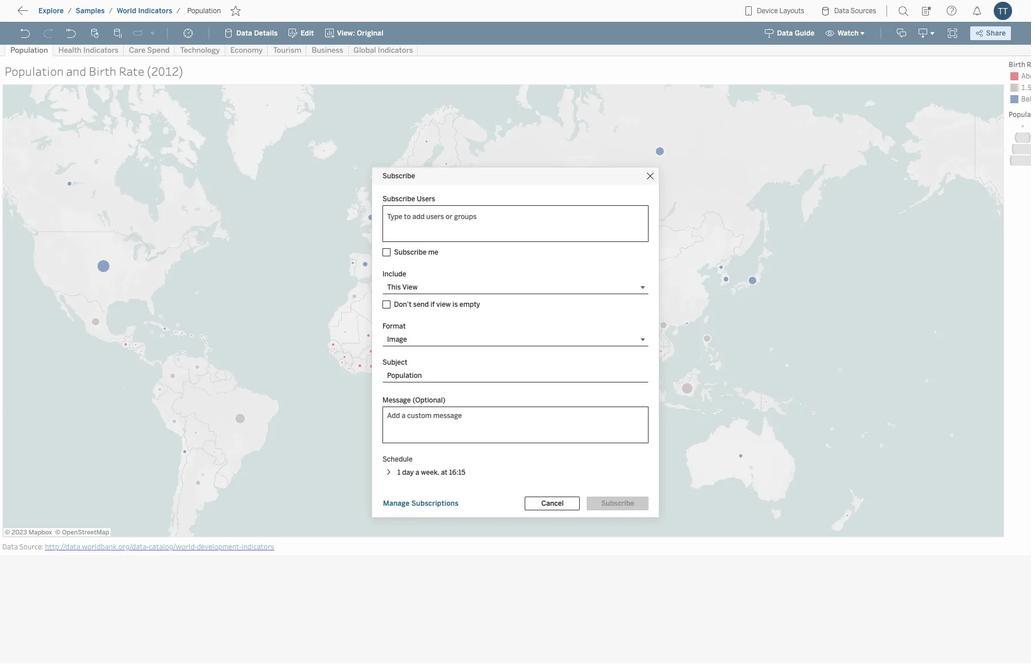 Task type: describe. For each thing, give the bounding box(es) containing it.
skip to content
[[30, 9, 99, 19]]

population element
[[184, 7, 224, 15]]

samples link
[[75, 6, 105, 15]]

explore
[[38, 7, 64, 15]]

to
[[52, 9, 61, 19]]

explore link
[[38, 6, 64, 15]]



Task type: vqa. For each thing, say whether or not it's contained in the screenshot.
Population in the top of the page
yes



Task type: locate. For each thing, give the bounding box(es) containing it.
/
[[68, 7, 72, 15], [109, 7, 113, 15], [176, 7, 180, 15]]

skip
[[30, 9, 49, 19]]

0 horizontal spatial /
[[68, 7, 72, 15]]

/ right to
[[68, 7, 72, 15]]

3 / from the left
[[176, 7, 180, 15]]

skip to content link
[[28, 6, 117, 22]]

world
[[117, 7, 136, 15]]

1 horizontal spatial /
[[109, 7, 113, 15]]

indicators
[[138, 7, 172, 15]]

samples
[[76, 7, 105, 15]]

2 / from the left
[[109, 7, 113, 15]]

1 / from the left
[[68, 7, 72, 15]]

/ left world
[[109, 7, 113, 15]]

explore / samples / world indicators /
[[38, 7, 180, 15]]

world indicators link
[[116, 6, 173, 15]]

2 horizontal spatial /
[[176, 7, 180, 15]]

/ right indicators
[[176, 7, 180, 15]]

content
[[63, 9, 99, 19]]

population
[[187, 7, 221, 15]]



